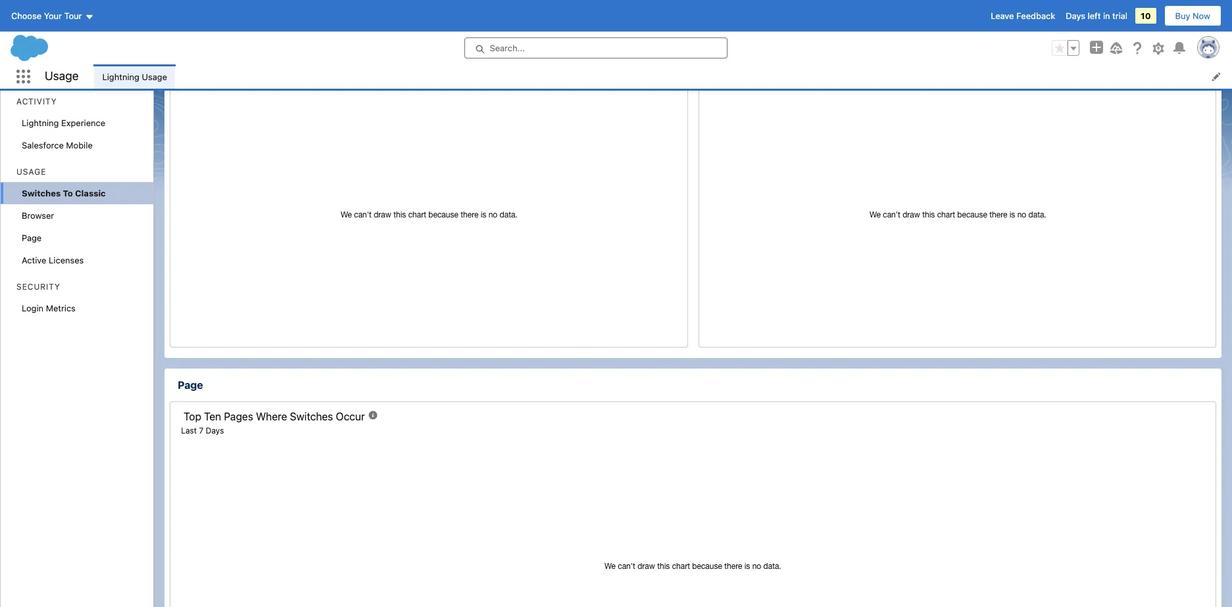 Task type: locate. For each thing, give the bounding box(es) containing it.
0 vertical spatial switches
[[753, 59, 796, 71]]

0 horizontal spatial ten
[[204, 411, 221, 423]]

0 vertical spatial last 7 days
[[181, 74, 224, 84]]

lightning for lightning experience
[[22, 118, 59, 128]]

0 vertical spatial last
[[181, 74, 197, 84]]

choose your tour button
[[11, 5, 94, 26]]

1 horizontal spatial page
[[178, 380, 203, 391]]

user
[[814, 59, 836, 71]]

ten for pages
[[204, 411, 221, 423]]

days down users
[[206, 74, 224, 84]]

1 vertical spatial lightning
[[22, 118, 59, 128]]

0 vertical spatial page
[[22, 233, 42, 243]]

1 vertical spatial ten
[[204, 411, 221, 423]]

days left left
[[1066, 11, 1086, 21]]

top
[[712, 59, 730, 71], [184, 411, 201, 423]]

1 vertical spatial last
[[181, 426, 197, 436]]

last
[[181, 74, 197, 84], [181, 426, 197, 436]]

0 vertical spatial 7
[[199, 74, 204, 84]]

1 vertical spatial last 7 days
[[181, 426, 224, 436]]

leave feedback
[[991, 11, 1056, 21]]

switches up the 'browser'
[[22, 188, 61, 199]]

in
[[1103, 11, 1110, 21]]

switches to classic
[[22, 188, 106, 199]]

1 vertical spatial days
[[206, 74, 224, 84]]

classic
[[75, 188, 106, 199]]

1 horizontal spatial lightning
[[102, 71, 139, 82]]

switches
[[753, 59, 796, 71], [22, 188, 61, 199], [290, 411, 333, 423]]

active
[[22, 255, 46, 266]]

switches left by
[[753, 59, 796, 71]]

activity
[[16, 97, 57, 107]]

top for top ten switches by user
[[712, 59, 730, 71]]

days down top ten pages where switches occur
[[206, 426, 224, 436]]

lightning up experience
[[102, 71, 139, 82]]

ten
[[733, 59, 750, 71], [204, 411, 221, 423]]

lightning usage
[[102, 71, 167, 82]]

usage
[[45, 69, 79, 83], [142, 71, 167, 82], [16, 167, 46, 177]]

0 vertical spatial ten
[[733, 59, 750, 71]]

ten left by
[[733, 59, 750, 71]]

switches left 'occur'
[[290, 411, 333, 423]]

metrics
[[46, 303, 76, 314]]

feedback
[[1017, 11, 1056, 21]]

1 horizontal spatial top
[[712, 59, 730, 71]]

0 vertical spatial top
[[712, 59, 730, 71]]

1 horizontal spatial ten
[[733, 59, 750, 71]]

page
[[22, 233, 42, 243], [178, 380, 203, 391]]

by
[[799, 59, 811, 71]]

1 7 from the top
[[199, 74, 204, 84]]

leave feedback link
[[991, 11, 1056, 21]]

lightning down activity
[[22, 118, 59, 128]]

2 vertical spatial switches
[[290, 411, 333, 423]]

ten left the pages
[[204, 411, 221, 423]]

1 vertical spatial 7
[[199, 426, 204, 436]]

last 7 days
[[181, 74, 224, 84], [181, 426, 224, 436]]

0 horizontal spatial lightning
[[22, 118, 59, 128]]

buy now button
[[1164, 5, 1222, 26]]

login metrics
[[22, 303, 76, 314]]

mobile
[[66, 140, 93, 151]]

1 vertical spatial top
[[184, 411, 201, 423]]

tour
[[64, 11, 82, 21]]

0 horizontal spatial top
[[184, 411, 201, 423]]

10
[[1141, 11, 1151, 21]]

0 horizontal spatial switches
[[22, 188, 61, 199]]

security
[[16, 282, 60, 292]]

leave
[[991, 11, 1014, 21]]

7
[[199, 74, 204, 84], [199, 426, 204, 436]]

lightning
[[102, 71, 139, 82], [22, 118, 59, 128]]

2 horizontal spatial switches
[[753, 59, 796, 71]]

lightning inside lightning usage link
[[102, 71, 139, 82]]

1 last from the top
[[181, 74, 197, 84]]

days
[[1066, 11, 1086, 21], [206, 74, 224, 84], [206, 426, 224, 436]]

group
[[1052, 40, 1080, 56]]

pages
[[224, 411, 253, 423]]

1 horizontal spatial switches
[[290, 411, 333, 423]]

0 vertical spatial lightning
[[102, 71, 139, 82]]



Task type: vqa. For each thing, say whether or not it's contained in the screenshot.
rightmost Page
yes



Task type: describe. For each thing, give the bounding box(es) containing it.
buy
[[1176, 11, 1191, 21]]

salesforce mobile
[[22, 140, 93, 151]]

top for top ten pages where switches occur
[[184, 411, 201, 423]]

users
[[178, 28, 207, 39]]

search... button
[[464, 38, 727, 59]]

lightning usage link
[[94, 64, 175, 89]]

2 vertical spatial days
[[206, 426, 224, 436]]

browser
[[22, 211, 54, 221]]

1 vertical spatial page
[[178, 380, 203, 391]]

where
[[256, 411, 287, 423]]

top ten switches by user
[[712, 59, 836, 71]]

active licenses
[[22, 255, 84, 266]]

0 vertical spatial days
[[1066, 11, 1086, 21]]

your
[[44, 11, 62, 21]]

1 last 7 days from the top
[[181, 74, 224, 84]]

licenses
[[49, 255, 84, 266]]

2 7 from the top
[[199, 426, 204, 436]]

occur
[[336, 411, 365, 423]]

days left in trial
[[1066, 11, 1128, 21]]

search...
[[490, 43, 525, 53]]

1 vertical spatial switches
[[22, 188, 61, 199]]

0 horizontal spatial page
[[22, 233, 42, 243]]

lightning for lightning usage
[[102, 71, 139, 82]]

2 last from the top
[[181, 426, 197, 436]]

trial
[[1113, 11, 1128, 21]]

experience
[[61, 118, 105, 128]]

usage inside list
[[142, 71, 167, 82]]

2 last 7 days from the top
[[181, 426, 224, 436]]

ten for switches
[[733, 59, 750, 71]]

left
[[1088, 11, 1101, 21]]

choose your tour
[[11, 11, 82, 21]]

buy now
[[1176, 11, 1211, 21]]

top ten pages where switches occur
[[184, 411, 365, 423]]

lightning experience
[[22, 118, 105, 128]]

login
[[22, 303, 43, 314]]

lightning usage list
[[94, 64, 1232, 89]]

to
[[63, 188, 73, 199]]

now
[[1193, 11, 1211, 21]]

salesforce
[[22, 140, 64, 151]]

choose
[[11, 11, 42, 21]]



